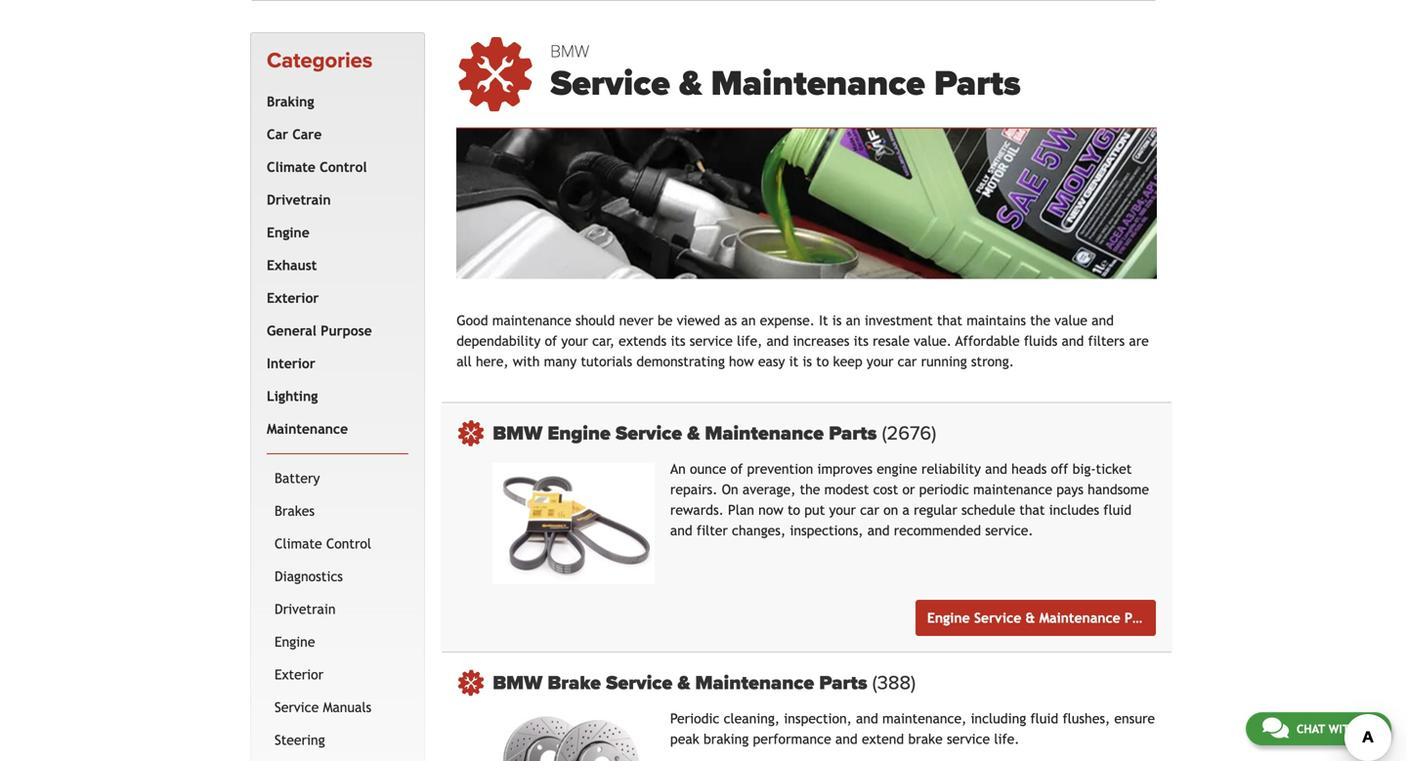 Task type: vqa. For each thing, say whether or not it's contained in the screenshot.
star image
no



Task type: describe. For each thing, give the bounding box(es) containing it.
tutorials
[[581, 354, 633, 370]]

and down on
[[868, 523, 890, 539]]

fluids
[[1024, 333, 1058, 349]]

big-
[[1073, 461, 1096, 477]]

chat with us
[[1297, 722, 1375, 736]]

demonstrating
[[637, 354, 725, 370]]

resale
[[873, 333, 910, 349]]

service.
[[985, 523, 1034, 539]]

categories
[[267, 48, 373, 74]]

expense.
[[760, 313, 815, 329]]

good maintenance should never be viewed as an expense. it is an investment that maintains the value and dependability of your car, extends its service life, and increases its resale value. affordable fluids and filters are all here, with many tutorials demonstrating how easy it is to keep your car running strong.
[[457, 313, 1149, 370]]

periodic
[[919, 482, 969, 498]]

climate control link for drivetrain
[[263, 151, 405, 184]]

to inside an ounce of prevention improves engine reliability and heads off big-ticket repairs. on average, the modest cost or periodic maintenance pays handsome rewards. plan now to put your car on a regular schedule that includes fluid and filter changes, inspections, and recommended service.
[[788, 503, 800, 518]]

2 an from the left
[[846, 313, 861, 329]]

your inside an ounce of prevention improves engine reliability and heads off big-ticket repairs. on average, the modest cost or periodic maintenance pays handsome rewards. plan now to put your car on a regular schedule that includes fluid and filter changes, inspections, and recommended service.
[[829, 503, 856, 518]]

service inside "link"
[[275, 700, 319, 715]]

strong.
[[971, 354, 1014, 370]]

general purpose
[[267, 323, 372, 338]]

manuals
[[323, 700, 372, 715]]

the for value
[[1030, 313, 1051, 329]]

all
[[457, 354, 472, 370]]

heads
[[1012, 461, 1047, 477]]

a
[[903, 503, 910, 518]]

comments image
[[1263, 716, 1289, 740]]

us
[[1361, 722, 1375, 736]]

1 an from the left
[[741, 313, 756, 329]]

improves
[[818, 461, 873, 477]]

on
[[884, 503, 898, 518]]

maintenance inside bmw service & maintenance parts
[[711, 62, 925, 105]]

general purpose link
[[263, 315, 405, 347]]

exhaust
[[267, 257, 317, 273]]

steering link
[[271, 724, 405, 757]]

exhaust link
[[263, 249, 405, 282]]

maintenance link
[[263, 413, 405, 445]]

interior link
[[263, 347, 405, 380]]

with inside chat with us link
[[1329, 722, 1358, 736]]

exterior for exhaust
[[267, 290, 319, 306]]

bmw for brake
[[493, 672, 543, 695]]

put
[[805, 503, 825, 518]]

and down rewards.
[[670, 523, 693, 539]]

care
[[292, 126, 322, 142]]

affordable
[[956, 333, 1020, 349]]

never
[[619, 313, 654, 329]]

or
[[903, 482, 915, 498]]

diagnostics
[[275, 569, 343, 584]]

maintenance inside maintenance link
[[267, 421, 348, 437]]

0 horizontal spatial is
[[803, 354, 812, 370]]

lighting link
[[263, 380, 405, 413]]

bmw for service
[[550, 41, 590, 62]]

should
[[576, 313, 615, 329]]

service manuals
[[275, 700, 372, 715]]

includes
[[1049, 503, 1100, 518]]

brakes link
[[271, 495, 405, 528]]

reliability
[[922, 461, 981, 477]]

battery link
[[271, 462, 405, 495]]

good
[[457, 313, 488, 329]]

bmw                                                                                    engine service & maintenance parts
[[493, 422, 882, 445]]

bmw service & maintenance parts
[[550, 41, 1021, 105]]

viewed
[[677, 313, 720, 329]]

repairs.
[[670, 482, 718, 498]]

brakes
[[275, 503, 315, 519]]

lighting
[[267, 388, 318, 404]]

2 its from the left
[[854, 333, 869, 349]]

now
[[759, 503, 784, 518]]

maintenance inside good maintenance should never be viewed as an expense. it is an investment that maintains the value and dependability of your car, extends its service life, and increases its resale value. affordable fluids and filters are all here, with many tutorials demonstrating how easy it is to keep your car running strong.
[[492, 313, 572, 329]]

braking link
[[263, 85, 405, 118]]

the for modest
[[800, 482, 820, 498]]

filters
[[1088, 333, 1125, 349]]

car care link
[[263, 118, 405, 151]]

modest
[[825, 482, 869, 498]]

recommended
[[894, 523, 981, 539]]

brake
[[548, 672, 601, 695]]

control for diagnostics
[[326, 536, 371, 552]]

extends
[[619, 333, 667, 349]]

0 vertical spatial engine link
[[263, 216, 405, 249]]

and left "heads"
[[985, 461, 1008, 477]]

and up 'easy'
[[767, 333, 789, 349]]

schedule
[[962, 503, 1016, 518]]

exterior link for purpose
[[263, 282, 405, 315]]

exterior for engine
[[275, 667, 324, 683]]

off
[[1051, 461, 1069, 477]]

engine service & maintenance parts thumbnail image image
[[493, 463, 655, 585]]

service
[[690, 333, 733, 349]]

braking
[[267, 94, 314, 109]]

service & maintenance parts banner image image
[[457, 129, 1157, 279]]

ticket
[[1096, 461, 1132, 477]]

an
[[670, 461, 686, 477]]

0 horizontal spatial your
[[561, 333, 588, 349]]

regular
[[914, 503, 958, 518]]

it
[[819, 313, 828, 329]]

increases
[[793, 333, 850, 349]]

brake service & maintenance parts thumbnail image image
[[493, 713, 655, 761]]

average,
[[743, 482, 796, 498]]

prevention
[[747, 461, 813, 477]]

engine inside maintenance subcategories element
[[275, 634, 315, 650]]

how
[[729, 354, 754, 370]]

0 vertical spatial drivetrain link
[[263, 184, 405, 216]]

that inside good maintenance should never be viewed as an expense. it is an investment that maintains the value and dependability of your car, extends its service life, and increases its resale value. affordable fluids and filters are all here, with many tutorials demonstrating how easy it is to keep your car running strong.
[[937, 313, 963, 329]]



Task type: locate. For each thing, give the bounding box(es) containing it.
drivetrain link down car care link
[[263, 184, 405, 216]]

bmw inside bmw service & maintenance parts
[[550, 41, 590, 62]]

climate inside maintenance subcategories element
[[275, 536, 322, 552]]

engine link
[[263, 216, 405, 249], [271, 626, 405, 659]]

climate control link up diagnostics
[[271, 528, 405, 560]]

1 horizontal spatial an
[[846, 313, 861, 329]]

climate control down brakes link
[[275, 536, 371, 552]]

maintenance inside an ounce of prevention improves engine reliability and heads off big-ticket repairs. on average, the modest cost or periodic maintenance pays handsome rewards. plan now to put your car on a regular schedule that includes fluid and filter changes, inspections, and recommended service.
[[973, 482, 1053, 498]]

1 vertical spatial drivetrain link
[[271, 593, 405, 626]]

exterior link up manuals
[[271, 659, 405, 691]]

0 vertical spatial car
[[898, 354, 917, 370]]

that inside an ounce of prevention improves engine reliability and heads off big-ticket repairs. on average, the modest cost or periodic maintenance pays handsome rewards. plan now to put your car on a regular schedule that includes fluid and filter changes, inspections, and recommended service.
[[1020, 503, 1045, 518]]

the up fluids
[[1030, 313, 1051, 329]]

climate control link for diagnostics
[[271, 528, 405, 560]]

1 vertical spatial maintenance
[[973, 482, 1053, 498]]

0 vertical spatial climate control link
[[263, 151, 405, 184]]

exterior
[[267, 290, 319, 306], [275, 667, 324, 683]]

0 vertical spatial that
[[937, 313, 963, 329]]

engine down diagnostics
[[275, 634, 315, 650]]

with
[[513, 354, 540, 370], [1329, 722, 1358, 736]]

1 horizontal spatial with
[[1329, 722, 1358, 736]]

car down the resale
[[898, 354, 917, 370]]

1 horizontal spatial of
[[731, 461, 743, 477]]

handsome
[[1088, 482, 1149, 498]]

the up put
[[800, 482, 820, 498]]

0 horizontal spatial of
[[545, 333, 557, 349]]

car inside good maintenance should never be viewed as an expense. it is an investment that maintains the value and dependability of your car, extends its service life, and increases its resale value. affordable fluids and filters are all here, with many tutorials demonstrating how easy it is to keep your car running strong.
[[898, 354, 917, 370]]

maintenance inside engine service & maintenance parts link
[[1040, 610, 1121, 626]]

of
[[545, 333, 557, 349], [731, 461, 743, 477]]

bmw                                                                                    engine service & maintenance parts link
[[493, 422, 1156, 445]]

running
[[921, 354, 967, 370]]

climate down brakes
[[275, 536, 322, 552]]

1 vertical spatial control
[[326, 536, 371, 552]]

1 horizontal spatial maintenance
[[973, 482, 1053, 498]]

service
[[550, 62, 670, 105], [616, 422, 682, 445], [974, 610, 1022, 626], [606, 672, 673, 695], [275, 700, 319, 715]]

0 vertical spatial the
[[1030, 313, 1051, 329]]

control down car care link
[[320, 159, 367, 175]]

an right it
[[846, 313, 861, 329]]

0 vertical spatial with
[[513, 354, 540, 370]]

climate control for brakes
[[275, 536, 371, 552]]

parts inside bmw service & maintenance parts
[[934, 62, 1021, 105]]

maintenance
[[492, 313, 572, 329], [973, 482, 1053, 498]]

0 horizontal spatial with
[[513, 354, 540, 370]]

category navigation element
[[250, 32, 425, 761]]

car,
[[592, 333, 615, 349]]

1 vertical spatial your
[[867, 354, 894, 370]]

1 vertical spatial engine link
[[271, 626, 405, 659]]

climate down car care
[[267, 159, 316, 175]]

1 horizontal spatial car
[[898, 354, 917, 370]]

0 horizontal spatial maintenance
[[492, 313, 572, 329]]

0 horizontal spatial to
[[788, 503, 800, 518]]

engine
[[267, 225, 310, 240], [548, 422, 611, 445], [927, 610, 970, 626], [275, 634, 315, 650]]

chat
[[1297, 722, 1325, 736]]

1 vertical spatial climate control
[[275, 536, 371, 552]]

0 horizontal spatial that
[[937, 313, 963, 329]]

exterior link for manuals
[[271, 659, 405, 691]]

1 vertical spatial climate control link
[[271, 528, 405, 560]]

investment
[[865, 313, 933, 329]]

climate
[[267, 159, 316, 175], [275, 536, 322, 552]]

1 vertical spatial exterior link
[[271, 659, 405, 691]]

plan
[[728, 503, 754, 518]]

the inside an ounce of prevention improves engine reliability and heads off big-ticket repairs. on average, the modest cost or periodic maintenance pays handsome rewards. plan now to put your car on a regular schedule that includes fluid and filter changes, inspections, and recommended service.
[[800, 482, 820, 498]]

1 vertical spatial with
[[1329, 722, 1358, 736]]

of inside an ounce of prevention improves engine reliability and heads off big-ticket repairs. on average, the modest cost or periodic maintenance pays handsome rewards. plan now to put your car on a regular schedule that includes fluid and filter changes, inspections, and recommended service.
[[731, 461, 743, 477]]

0 horizontal spatial the
[[800, 482, 820, 498]]

maintenance subcategories element
[[267, 453, 409, 761]]

1 vertical spatial of
[[731, 461, 743, 477]]

0 vertical spatial exterior link
[[263, 282, 405, 315]]

ounce
[[690, 461, 727, 477]]

0 vertical spatial maintenance
[[492, 313, 572, 329]]

2 horizontal spatial your
[[867, 354, 894, 370]]

your up many
[[561, 333, 588, 349]]

pays
[[1057, 482, 1084, 498]]

maintenance down "heads"
[[973, 482, 1053, 498]]

car left on
[[860, 503, 880, 518]]

an right as
[[741, 313, 756, 329]]

drivetrain inside maintenance subcategories element
[[275, 601, 336, 617]]

drivetrain link down diagnostics
[[271, 593, 405, 626]]

fluid
[[1104, 503, 1132, 518]]

interior
[[267, 356, 316, 371]]

is
[[832, 313, 842, 329], [803, 354, 812, 370]]

0 vertical spatial your
[[561, 333, 588, 349]]

it
[[789, 354, 799, 370]]

1 vertical spatial climate
[[275, 536, 322, 552]]

maintenance up dependability
[[492, 313, 572, 329]]

be
[[658, 313, 673, 329]]

diagnostics link
[[271, 560, 405, 593]]

2 vertical spatial bmw
[[493, 672, 543, 695]]

engine link up service manuals "link"
[[271, 626, 405, 659]]

bmw for engine
[[493, 422, 543, 445]]

bmw                                                                                    brake service & maintenance parts link
[[493, 672, 1156, 695]]

& inside bmw service & maintenance parts
[[679, 62, 702, 105]]

its up keep
[[854, 333, 869, 349]]

with right here,
[[513, 354, 540, 370]]

bmw
[[550, 41, 590, 62], [493, 422, 543, 445], [493, 672, 543, 695]]

car care
[[267, 126, 322, 142]]

1 horizontal spatial the
[[1030, 313, 1051, 329]]

changes,
[[732, 523, 786, 539]]

climate control down care
[[267, 159, 367, 175]]

purpose
[[321, 323, 372, 338]]

engine up exhaust
[[267, 225, 310, 240]]

with left us
[[1329, 722, 1358, 736]]

value
[[1055, 313, 1088, 329]]

0 horizontal spatial an
[[741, 313, 756, 329]]

of up on
[[731, 461, 743, 477]]

2 vertical spatial your
[[829, 503, 856, 518]]

that up the service.
[[1020, 503, 1045, 518]]

here,
[[476, 354, 509, 370]]

engine service & maintenance parts
[[927, 610, 1157, 626]]

climate control link
[[263, 151, 405, 184], [271, 528, 405, 560]]

1 horizontal spatial to
[[816, 354, 829, 370]]

keep
[[833, 354, 863, 370]]

1 vertical spatial the
[[800, 482, 820, 498]]

1 horizontal spatial that
[[1020, 503, 1045, 518]]

dependability
[[457, 333, 541, 349]]

of inside good maintenance should never be viewed as an expense. it is an investment that maintains the value and dependability of your car, extends its service life, and increases its resale value. affordable fluids and filters are all here, with many tutorials demonstrating how easy it is to keep your car running strong.
[[545, 333, 557, 349]]

maintenance
[[711, 62, 925, 105], [267, 421, 348, 437], [705, 422, 824, 445], [1040, 610, 1121, 626], [695, 672, 814, 695]]

0 vertical spatial climate control
[[267, 159, 367, 175]]

your down modest
[[829, 503, 856, 518]]

control inside maintenance subcategories element
[[326, 536, 371, 552]]

to down increases
[[816, 354, 829, 370]]

control for drivetrain
[[320, 159, 367, 175]]

filter
[[697, 523, 728, 539]]

that
[[937, 313, 963, 329], [1020, 503, 1045, 518]]

drivetrain link
[[263, 184, 405, 216], [271, 593, 405, 626]]

maintains
[[967, 313, 1026, 329]]

drivetrain
[[267, 192, 331, 208], [275, 601, 336, 617]]

of up many
[[545, 333, 557, 349]]

0 vertical spatial control
[[320, 159, 367, 175]]

exterior link up purpose
[[263, 282, 405, 315]]

1 vertical spatial that
[[1020, 503, 1045, 518]]

car inside an ounce of prevention improves engine reliability and heads off big-ticket repairs. on average, the modest cost or periodic maintenance pays handsome rewards. plan now to put your car on a regular schedule that includes fluid and filter changes, inspections, and recommended service.
[[860, 503, 880, 518]]

0 vertical spatial of
[[545, 333, 557, 349]]

1 vertical spatial is
[[803, 354, 812, 370]]

exterior inside maintenance subcategories element
[[275, 667, 324, 683]]

as
[[724, 313, 737, 329]]

to left put
[[788, 503, 800, 518]]

control
[[320, 159, 367, 175], [326, 536, 371, 552]]

easy
[[758, 354, 785, 370]]

climate for brakes
[[275, 536, 322, 552]]

1 vertical spatial bmw
[[493, 422, 543, 445]]

with inside good maintenance should never be viewed as an expense. it is an investment that maintains the value and dependability of your car, extends its service life, and increases its resale value. affordable fluids and filters are all here, with many tutorials demonstrating how easy it is to keep your car running strong.
[[513, 354, 540, 370]]

and up filters
[[1092, 313, 1114, 329]]

1 vertical spatial exterior
[[275, 667, 324, 683]]

0 vertical spatial exterior
[[267, 290, 319, 306]]

climate control inside maintenance subcategories element
[[275, 536, 371, 552]]

climate for car care
[[267, 159, 316, 175]]

1 horizontal spatial your
[[829, 503, 856, 518]]

0 vertical spatial to
[[816, 354, 829, 370]]

engine service & maintenance parts link
[[916, 600, 1157, 636]]

1 horizontal spatial its
[[854, 333, 869, 349]]

0 vertical spatial drivetrain
[[267, 192, 331, 208]]

climate control for car care
[[267, 159, 367, 175]]

and down value
[[1062, 333, 1084, 349]]

0 vertical spatial climate
[[267, 159, 316, 175]]

its up demonstrating
[[671, 333, 686, 349]]

engine down recommended
[[927, 610, 970, 626]]

steering
[[275, 732, 325, 748]]

life,
[[737, 333, 763, 349]]

&
[[679, 62, 702, 105], [687, 422, 700, 445], [1026, 610, 1035, 626], [678, 672, 690, 695]]

engine down many
[[548, 422, 611, 445]]

0 horizontal spatial car
[[860, 503, 880, 518]]

cost
[[873, 482, 898, 498]]

on
[[722, 482, 739, 498]]

1 vertical spatial car
[[860, 503, 880, 518]]

its
[[671, 333, 686, 349], [854, 333, 869, 349]]

0 vertical spatial bmw
[[550, 41, 590, 62]]

to inside good maintenance should never be viewed as an expense. it is an investment that maintains the value and dependability of your car, extends its service life, and increases its resale value. affordable fluids and filters are all here, with many tutorials demonstrating how easy it is to keep your car running strong.
[[816, 354, 829, 370]]

0 vertical spatial is
[[832, 313, 842, 329]]

drivetrain down diagnostics
[[275, 601, 336, 617]]

your down the resale
[[867, 354, 894, 370]]

1 vertical spatial to
[[788, 503, 800, 518]]

battery
[[275, 470, 320, 486]]

engine
[[877, 461, 918, 477]]

1 horizontal spatial is
[[832, 313, 842, 329]]

1 its from the left
[[671, 333, 686, 349]]

car
[[267, 126, 288, 142]]

an ounce of prevention improves engine reliability and heads off big-ticket repairs. on average, the modest cost or periodic maintenance pays handsome rewards. plan now to put your car on a regular schedule that includes fluid and filter changes, inspections, and recommended service.
[[670, 461, 1149, 539]]

exterior down exhaust
[[267, 290, 319, 306]]

an
[[741, 313, 756, 329], [846, 313, 861, 329]]

rewards.
[[670, 503, 724, 518]]

inspections,
[[790, 523, 864, 539]]

the inside good maintenance should never be viewed as an expense. it is an investment that maintains the value and dependability of your car, extends its service life, and increases its resale value. affordable fluids and filters are all here, with many tutorials demonstrating how easy it is to keep your car running strong.
[[1030, 313, 1051, 329]]

1 vertical spatial drivetrain
[[275, 601, 336, 617]]

service inside bmw service & maintenance parts
[[550, 62, 670, 105]]

0 horizontal spatial its
[[671, 333, 686, 349]]

the
[[1030, 313, 1051, 329], [800, 482, 820, 498]]

control down brakes link
[[326, 536, 371, 552]]

chat with us link
[[1246, 713, 1392, 746]]

are
[[1129, 333, 1149, 349]]

climate control
[[267, 159, 367, 175], [275, 536, 371, 552]]

service manuals link
[[271, 691, 405, 724]]

drivetrain down car care
[[267, 192, 331, 208]]

exterior up service manuals
[[275, 667, 324, 683]]

value.
[[914, 333, 952, 349]]

that up value.
[[937, 313, 963, 329]]

engine link up exhaust
[[263, 216, 405, 249]]

general
[[267, 323, 317, 338]]

bmw                                                                                    brake service & maintenance parts
[[493, 672, 873, 695]]

climate control link down care
[[263, 151, 405, 184]]



